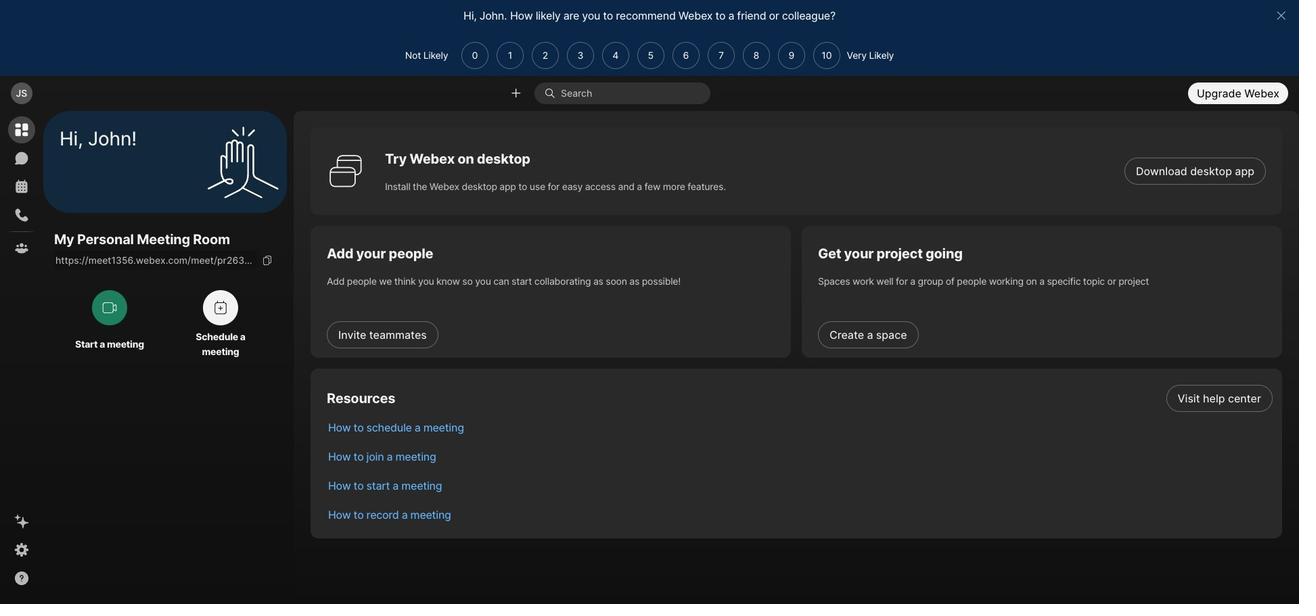 Task type: describe. For each thing, give the bounding box(es) containing it.
1 list item from the top
[[317, 384, 1282, 413]]

schedule a meeting image
[[212, 300, 229, 316]]

close rating section image
[[1276, 10, 1287, 21]]

meetings image
[[14, 179, 30, 195]]

two hands high fiving image
[[202, 121, 284, 203]]

teams, has no new notifications image
[[14, 240, 30, 256]]

settings image
[[14, 542, 30, 558]]

3 list item from the top
[[317, 442, 1282, 471]]



Task type: locate. For each thing, give the bounding box(es) containing it.
click to copy your pmr address image
[[262, 255, 273, 266]]

calls image
[[14, 207, 30, 223]]

5 list item from the top
[[317, 500, 1282, 529]]

connect people image
[[509, 87, 522, 100]]

navigation
[[0, 111, 43, 604]]

list item
[[317, 384, 1282, 413], [317, 413, 1282, 442], [317, 442, 1282, 471], [317, 471, 1282, 500], [317, 500, 1282, 529]]

wrapper image
[[545, 88, 561, 99]]

webex tab list
[[8, 116, 35, 262]]

messaging, has no new notifications image
[[14, 150, 30, 166]]

None text field
[[54, 251, 257, 270]]

how likely are you to recommend webex to a friend or colleague? score webex from 0 to 10, 0 is not likely and 10 is very likely. toolbar
[[457, 42, 840, 69]]

help image
[[14, 570, 30, 587]]

2 list item from the top
[[317, 413, 1282, 442]]

start a meeting image
[[101, 300, 118, 316]]

what's new image
[[14, 514, 30, 530]]

dashboard image
[[14, 122, 30, 138]]

4 list item from the top
[[317, 471, 1282, 500]]



Task type: vqa. For each thing, say whether or not it's contained in the screenshot.
Messaging, has no new notifications Image
yes



